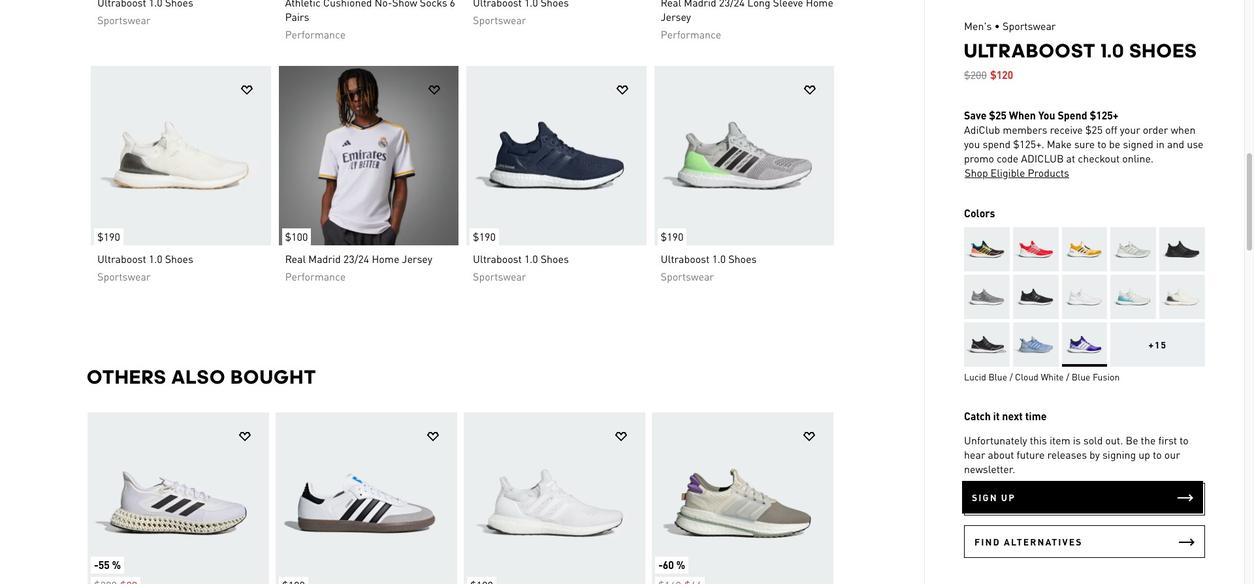 Task type: locate. For each thing, give the bounding box(es) containing it.
ultraboost 1.0 shoes image inside list
[[463, 413, 645, 585]]

sign
[[972, 492, 998, 504]]

use
[[1187, 137, 1204, 151]]

1 $190 from the left
[[97, 230, 120, 243]]

$100
[[285, 230, 308, 243]]

1 % from the left
[[112, 558, 121, 572]]

1 horizontal spatial %
[[676, 558, 685, 572]]

0 vertical spatial home
[[806, 0, 833, 8]]

athletic cushioned no-show socks 6 pairs performance
[[285, 0, 455, 40]]

0 vertical spatial $25
[[989, 108, 1007, 122]]

1 horizontal spatial real
[[660, 0, 681, 8]]

up down the
[[1139, 448, 1150, 462]]

1 horizontal spatial sportswear link
[[473, 0, 646, 27]]

$25 up sure
[[1085, 123, 1103, 137]]

1 horizontal spatial blue
[[1072, 371, 1091, 383]]

blue left "fusion"
[[1072, 371, 1091, 383]]

home
[[806, 0, 833, 8], [371, 252, 399, 266]]

1 sportswear link from the left
[[97, 0, 270, 27]]

/
[[1010, 371, 1013, 383], [1066, 371, 1069, 383]]

+15
[[1149, 339, 1167, 351]]

1 horizontal spatial jersey
[[660, 9, 691, 23]]

to left our
[[1153, 448, 1162, 462]]

madrid inside real madrid 23/24 long sleeve home jersey performance
[[684, 0, 716, 8]]

list containing -55 %
[[87, 412, 838, 585]]

- for 60
[[658, 558, 663, 572]]

2 vertical spatial to
[[1153, 448, 1162, 462]]

%
[[112, 558, 121, 572], [676, 558, 685, 572]]

1 ultraboost 1.0 shoes sportswear from the left
[[97, 252, 193, 283]]

-55 % link
[[87, 413, 269, 585]]

% right 60
[[676, 558, 685, 572]]

% inside the -55 % link
[[112, 558, 121, 572]]

in
[[1156, 137, 1165, 151]]

3 $190 from the left
[[660, 230, 683, 243]]

2 horizontal spatial to
[[1180, 434, 1189, 447]]

home inside real madrid 23/24 home jersey performance
[[371, 252, 399, 266]]

2 $190 from the left
[[473, 230, 495, 243]]

ultraboost 1.0 shoes image
[[90, 65, 270, 245], [466, 65, 646, 245], [654, 65, 834, 245], [463, 413, 645, 585]]

0 vertical spatial up
[[1139, 448, 1150, 462]]

0 horizontal spatial sportswear link
[[97, 0, 270, 27]]

2 - from the left
[[658, 558, 663, 572]]

0 vertical spatial real
[[660, 0, 681, 8]]

real madrid 23/24 long sleeve home jersey performance
[[660, 0, 833, 40]]

1 horizontal spatial $25
[[1085, 123, 1103, 137]]

1 vertical spatial home
[[371, 252, 399, 266]]

cloud
[[1015, 371, 1039, 383]]

arrow right long button
[[805, 485, 838, 518]]

1 horizontal spatial ultraboost 1.0 shoes sportswear
[[473, 252, 569, 283]]

ultraboost
[[964, 39, 1096, 62], [97, 252, 146, 266], [473, 252, 521, 266], [660, 252, 709, 266]]

1 vertical spatial madrid
[[308, 252, 341, 266]]

adiclub
[[1021, 152, 1064, 165]]

1 - from the left
[[94, 558, 98, 572]]

1 horizontal spatial madrid
[[684, 0, 716, 8]]

2 % from the left
[[676, 558, 685, 572]]

unfortunately this item is sold out. be the first to hear about future releases by signing up to our newsletter.
[[964, 434, 1189, 476]]

0 horizontal spatial to
[[1098, 137, 1107, 151]]

0 horizontal spatial /
[[1010, 371, 1013, 383]]

others
[[87, 365, 166, 388]]

time
[[1025, 410, 1047, 423]]

$25 up adiclub
[[989, 108, 1007, 122]]

1 vertical spatial to
[[1180, 434, 1189, 447]]

item
[[1050, 434, 1070, 447]]

madrid
[[684, 0, 716, 8], [308, 252, 341, 266]]

real madrid 23/24 home jersey performance
[[285, 252, 432, 283]]

sportswear inside men's • sportswear ultraboost 1.0 shoes $200 $120
[[1003, 19, 1056, 33]]

2 blue from the left
[[1072, 371, 1091, 383]]

spend
[[983, 137, 1011, 151]]

performance
[[285, 27, 345, 40], [660, 27, 721, 40], [285, 269, 345, 283]]

signed
[[1123, 137, 1154, 151]]

% inside -60 % link
[[676, 558, 685, 572]]

at
[[1066, 152, 1075, 165]]

1 $190 link from the left
[[90, 65, 270, 245]]

up inside button
[[1001, 492, 1016, 504]]

1 horizontal spatial 23/24
[[719, 0, 744, 8]]

order
[[1143, 123, 1168, 137]]

/ left cloud
[[1010, 371, 1013, 383]]

performance inside real madrid 23/24 long sleeve home jersey performance
[[660, 27, 721, 40]]

jersey
[[660, 9, 691, 23], [402, 252, 432, 266]]

list
[[87, 412, 838, 585]]

0 horizontal spatial $190 link
[[90, 65, 270, 245]]

to left be
[[1098, 137, 1107, 151]]

1 horizontal spatial $190
[[473, 230, 495, 243]]

1 / from the left
[[1010, 371, 1013, 383]]

0 horizontal spatial home
[[371, 252, 399, 266]]

future
[[1017, 448, 1045, 462]]

performance inside athletic cushioned no-show socks 6 pairs performance
[[285, 27, 345, 40]]

shop eligible products link
[[964, 166, 1070, 180]]

product color: core black / core black / beam green image up product color: off white / off white / core black image
[[1160, 227, 1205, 272]]

0 vertical spatial jersey
[[660, 9, 691, 23]]

by
[[1090, 448, 1100, 462]]

product color: core black / core black / beam green image up the product color: blue dawn / blue dawn / blue fusion image
[[1013, 275, 1059, 319]]

0 vertical spatial madrid
[[684, 0, 716, 8]]

1.0
[[1101, 39, 1125, 62], [148, 252, 162, 266], [524, 252, 538, 266], [712, 252, 726, 266]]

0 horizontal spatial real
[[285, 252, 305, 266]]

23/24
[[719, 0, 744, 8], [343, 252, 369, 266]]

0 horizontal spatial madrid
[[308, 252, 341, 266]]

to
[[1098, 137, 1107, 151], [1180, 434, 1189, 447], [1153, 448, 1162, 462]]

be
[[1109, 137, 1120, 151]]

0 horizontal spatial 23/24
[[343, 252, 369, 266]]

1 horizontal spatial product color: core black / core black / beam green image
[[1160, 227, 1205, 272]]

1 horizontal spatial up
[[1139, 448, 1150, 462]]

$25
[[989, 108, 1007, 122], [1085, 123, 1103, 137]]

$200
[[964, 68, 987, 82]]

up
[[1139, 448, 1150, 462], [1001, 492, 1016, 504]]

men's • sportswear ultraboost 1.0 shoes $200 $120
[[964, 19, 1197, 82]]

2 sportswear link from the left
[[473, 0, 646, 27]]

no-
[[374, 0, 392, 8]]

blue right the lucid
[[989, 371, 1007, 383]]

up right sign
[[1001, 492, 1016, 504]]

1 vertical spatial $25
[[1085, 123, 1103, 137]]

2 ultraboost 1.0 shoes sportswear from the left
[[473, 252, 569, 283]]

0 vertical spatial to
[[1098, 137, 1107, 151]]

$125+
[[1090, 108, 1119, 122]]

x_plrboost shoes image
[[652, 413, 833, 585]]

0 horizontal spatial up
[[1001, 492, 1016, 504]]

madrid for real madrid 23/24 home jersey performance
[[308, 252, 341, 266]]

ultraboost 1.0 shoes sportswear
[[97, 252, 193, 283], [473, 252, 569, 283], [660, 252, 756, 283]]

1 vertical spatial up
[[1001, 492, 1016, 504]]

product color: blue dawn / blue dawn / blue fusion image
[[1013, 323, 1059, 367]]

1 horizontal spatial -
[[658, 558, 663, 572]]

0 horizontal spatial %
[[112, 558, 121, 572]]

0 horizontal spatial -
[[94, 558, 98, 572]]

bought
[[230, 365, 316, 388]]

3 ultraboost 1.0 shoes sportswear from the left
[[660, 252, 756, 283]]

0 horizontal spatial ultraboost 1.0 shoes sportswear
[[97, 252, 193, 283]]

23/24 inside real madrid 23/24 long sleeve home jersey performance
[[719, 0, 744, 8]]

1 vertical spatial real
[[285, 252, 305, 266]]

-
[[94, 558, 98, 572], [658, 558, 663, 572]]

1 horizontal spatial $190 link
[[466, 65, 646, 245]]

save $25 when you spend $125+ adiclub members receive $25 off your order when you spend $125+. make sure to be signed in and use promo code adiclub at checkout online. shop eligible products
[[964, 108, 1204, 180]]

product color: core black / core black / beam green image
[[1160, 227, 1205, 272], [1013, 275, 1059, 319]]

•
[[995, 19, 1000, 33]]

real inside real madrid 23/24 home jersey performance
[[285, 252, 305, 266]]

1 horizontal spatial /
[[1066, 371, 1069, 383]]

0 vertical spatial 23/24
[[719, 0, 744, 8]]

0 horizontal spatial $190
[[97, 230, 120, 243]]

arrow right long image
[[814, 494, 829, 510]]

sportswear link
[[97, 0, 270, 27], [473, 0, 646, 27]]

product color: cloud white / cloud white / cloud white image
[[1062, 275, 1107, 319]]

sign up button
[[962, 481, 1203, 514]]

2 horizontal spatial $190 link
[[654, 65, 834, 245]]

signing
[[1103, 448, 1136, 462]]

2 $190 link from the left
[[466, 65, 646, 245]]

is
[[1073, 434, 1081, 447]]

shoes inside men's • sportswear ultraboost 1.0 shoes $200 $120
[[1130, 39, 1197, 62]]

madrid inside real madrid 23/24 home jersey performance
[[308, 252, 341, 266]]

23/24 inside real madrid 23/24 home jersey performance
[[343, 252, 369, 266]]

1.0 inside men's • sportswear ultraboost 1.0 shoes $200 $120
[[1101, 39, 1125, 62]]

1 vertical spatial product color: core black / core black / beam green image
[[1013, 275, 1059, 319]]

% for -60 %
[[676, 558, 685, 572]]

blue
[[989, 371, 1007, 383], [1072, 371, 1091, 383]]

1 blue from the left
[[989, 371, 1007, 383]]

online.
[[1122, 152, 1154, 165]]

1 horizontal spatial to
[[1153, 448, 1162, 462]]

product color: linen green / linen green / silver green image
[[1111, 227, 1156, 272]]

real madrid 23/24 home jersey image
[[278, 65, 458, 245]]

% right 55
[[112, 558, 121, 572]]

find alternatives
[[975, 536, 1083, 548]]

sportswear
[[97, 12, 150, 26], [473, 12, 526, 26], [1003, 19, 1056, 33], [97, 269, 150, 283], [473, 269, 526, 283], [660, 269, 714, 283]]

product color: off white / off white / core black image
[[1160, 275, 1205, 319]]

1 vertical spatial jersey
[[402, 252, 432, 266]]

ultraboost 1.0 shoes sportswear for third $190 link from right
[[97, 252, 193, 283]]

sure
[[1074, 137, 1095, 151]]

0 horizontal spatial jersey
[[402, 252, 432, 266]]

0 horizontal spatial blue
[[989, 371, 1007, 383]]

white
[[1041, 371, 1064, 383]]

and
[[1167, 137, 1184, 151]]

adiclub
[[964, 123, 1000, 137]]

fusion
[[1093, 371, 1120, 383]]

$125+.
[[1013, 137, 1044, 151]]

real inside real madrid 23/24 long sleeve home jersey performance
[[660, 0, 681, 8]]

to right first
[[1180, 434, 1189, 447]]

it
[[993, 410, 1000, 423]]

0 horizontal spatial product color: core black / core black / beam green image
[[1013, 275, 1059, 319]]

0 vertical spatial product color: core black / core black / beam green image
[[1160, 227, 1205, 272]]

/ right 'white'
[[1066, 371, 1069, 383]]

2 horizontal spatial ultraboost 1.0 shoes sportswear
[[660, 252, 756, 283]]

to inside save $25 when you spend $125+ adiclub members receive $25 off your order when you spend $125+. make sure to be signed in and use promo code adiclub at checkout online. shop eligible products
[[1098, 137, 1107, 151]]

ultraboost 1.0 shoes sportswear for 2nd $190 link
[[473, 252, 569, 283]]

jersey inside real madrid 23/24 long sleeve home jersey performance
[[660, 9, 691, 23]]

2 / from the left
[[1066, 371, 1069, 383]]

2 horizontal spatial $190
[[660, 230, 683, 243]]

-60 %
[[658, 558, 685, 572]]

1 vertical spatial 23/24
[[343, 252, 369, 266]]

1 horizontal spatial home
[[806, 0, 833, 8]]



Task type: vqa. For each thing, say whether or not it's contained in the screenshot.
left $190
yes



Task type: describe. For each thing, give the bounding box(es) containing it.
long
[[747, 0, 770, 8]]

your
[[1120, 123, 1140, 137]]

checkout
[[1078, 152, 1120, 165]]

products
[[1028, 166, 1069, 180]]

find
[[975, 536, 1001, 548]]

eligible
[[991, 166, 1025, 180]]

releases
[[1047, 448, 1087, 462]]

be
[[1126, 434, 1138, 447]]

sleeve
[[773, 0, 803, 8]]

6
[[449, 0, 455, 8]]

-55 %
[[94, 558, 121, 572]]

cushioned
[[323, 0, 372, 8]]

+15 button
[[1111, 323, 1205, 367]]

performance for pairs
[[285, 27, 345, 40]]

samba og shoes image
[[275, 413, 457, 585]]

55
[[98, 558, 109, 572]]

make
[[1047, 137, 1072, 151]]

you
[[1038, 108, 1055, 122]]

jersey inside real madrid 23/24 home jersey performance
[[402, 252, 432, 266]]

others also bought
[[87, 365, 316, 388]]

the
[[1141, 434, 1156, 447]]

product color: core black / core black / wonder quartz image
[[964, 323, 1010, 367]]

newsletter.
[[964, 462, 1015, 476]]

show
[[392, 0, 417, 8]]

next
[[1002, 410, 1023, 423]]

men's
[[964, 19, 992, 33]]

23/24 for long
[[719, 0, 744, 8]]

product color: crystal white / crystal white / preloved blue image
[[1111, 275, 1156, 319]]

find alternatives button
[[964, 526, 1205, 558]]

unfortunately
[[964, 434, 1027, 447]]

60
[[663, 558, 674, 572]]

lucid
[[964, 371, 986, 383]]

hear
[[964, 448, 985, 462]]

ultraboost 1.0 shoes sportswear for 1st $190 link from right
[[660, 252, 756, 283]]

sold
[[1083, 434, 1103, 447]]

members
[[1003, 123, 1047, 137]]

product color: active red / active red / core black image
[[1013, 227, 1059, 272]]

23/24 for home
[[343, 252, 369, 266]]

product color: core black / core black / bright blue image
[[964, 227, 1010, 272]]

performance inside real madrid 23/24 home jersey performance
[[285, 269, 345, 283]]

real for real madrid 23/24 home jersey performance
[[285, 252, 305, 266]]

off
[[1105, 123, 1117, 137]]

when
[[1171, 123, 1196, 137]]

sign up
[[972, 492, 1016, 504]]

real for real madrid 23/24 long sleeve home jersey performance
[[660, 0, 681, 8]]

our
[[1164, 448, 1180, 462]]

performance for jersey
[[660, 27, 721, 40]]

when
[[1009, 108, 1036, 122]]

$100 link
[[278, 65, 458, 245]]

home inside real madrid 23/24 long sleeve home jersey performance
[[806, 0, 833, 8]]

athletic
[[285, 0, 320, 8]]

save
[[964, 108, 987, 122]]

lucid blue / cloud white / blue fusion
[[964, 371, 1120, 383]]

ultraboost inside men's • sportswear ultraboost 1.0 shoes $200 $120
[[964, 39, 1096, 62]]

madrid for real madrid 23/24 long sleeve home jersey performance
[[684, 0, 716, 8]]

3 $190 link from the left
[[654, 65, 834, 245]]

this
[[1030, 434, 1047, 447]]

-60 % link
[[652, 413, 833, 585]]

promo
[[964, 152, 994, 165]]

pairs
[[285, 9, 309, 23]]

colors
[[964, 206, 995, 220]]

also
[[171, 365, 226, 388]]

% for -55 %
[[112, 558, 121, 572]]

$190 for 1st $190 link from right
[[660, 230, 683, 243]]

- for 55
[[94, 558, 98, 572]]

$190 for third $190 link from right
[[97, 230, 120, 243]]

about
[[988, 448, 1014, 462]]

shop
[[965, 166, 988, 180]]

alternatives
[[1004, 536, 1083, 548]]

4dfwd 2 running shoes image
[[87, 413, 269, 585]]

first
[[1158, 434, 1177, 447]]

$190 for 2nd $190 link
[[473, 230, 495, 243]]

product color: grey three / grey five / core black image
[[964, 275, 1010, 319]]

up inside unfortunately this item is sold out. be the first to hear about future releases by signing up to our newsletter.
[[1139, 448, 1150, 462]]

product color: lucid blue / cloud white / blue fusion image
[[1062, 323, 1107, 367]]

$120
[[990, 68, 1013, 82]]

0 horizontal spatial $25
[[989, 108, 1007, 122]]

socks
[[420, 0, 447, 8]]

code
[[997, 152, 1019, 165]]

product color: cloud white / team maroon / team colleg gold image
[[1062, 227, 1107, 272]]

out.
[[1105, 434, 1123, 447]]

receive
[[1050, 123, 1083, 137]]

you
[[964, 137, 980, 151]]

spend
[[1058, 108, 1087, 122]]

catch
[[964, 410, 991, 423]]



